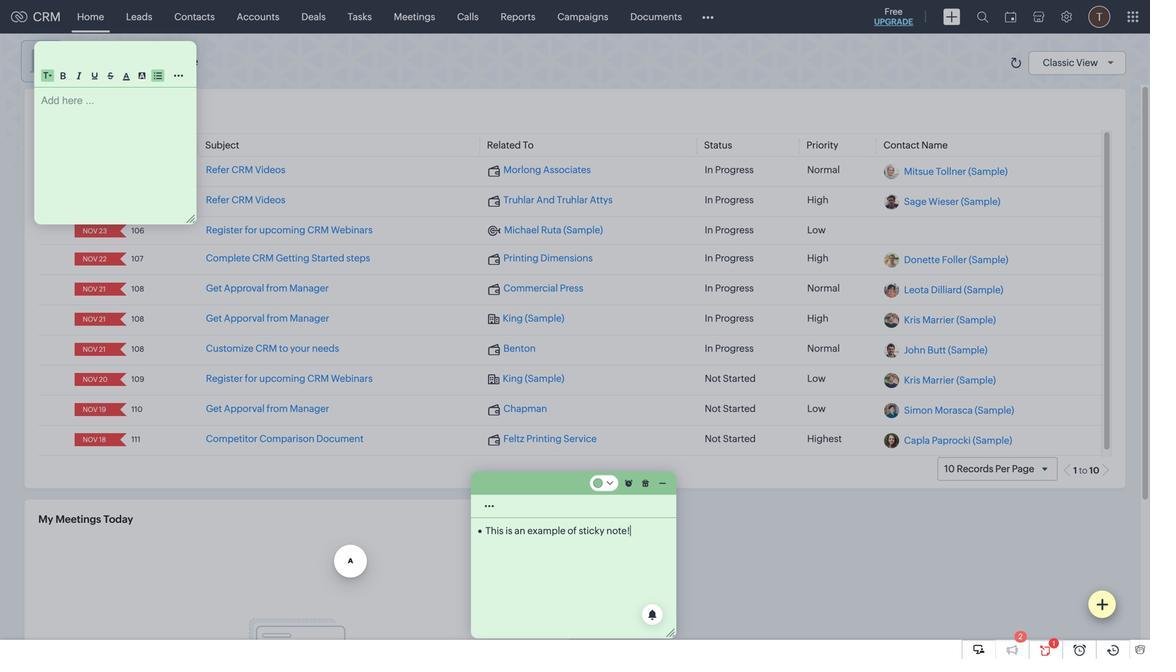 Task type: describe. For each thing, give the bounding box(es) containing it.
get apporval from manager for chapman
[[206, 404, 329, 415]]

morlong associates
[[504, 165, 591, 176]]

register for upcoming crm webinars for king (sample)
[[206, 373, 373, 384]]

capla paprocki (sample) link
[[905, 435, 1013, 446]]

upcoming for king
[[259, 373, 306, 384]]

campaigns
[[558, 11, 609, 22]]

(sample) for benton link
[[949, 345, 988, 356]]

crm left your
[[256, 343, 277, 354]]

competitor comparison document
[[206, 434, 364, 445]]

crm link
[[11, 10, 61, 24]]

capla
[[905, 435, 931, 446]]

refer crm videos link for truhlar and truhlar attys
[[206, 195, 286, 206]]

benton
[[504, 343, 536, 354]]

chapman
[[504, 404, 548, 415]]

reports link
[[490, 0, 547, 33]]

create new sticky note image
[[1097, 599, 1109, 611]]

109
[[131, 376, 144, 384]]

high for sage wieser (sample)
[[808, 195, 829, 206]]

and
[[537, 195, 555, 206]]

meetings inside 'link'
[[394, 11, 435, 22]]

in progress for dimensions
[[705, 253, 754, 264]]

getting
[[276, 253, 310, 264]]

progress for (sample)
[[716, 313, 754, 324]]

contact name link
[[884, 140, 948, 151]]

tollner
[[936, 166, 967, 177]]

1 vertical spatial meetings
[[56, 514, 101, 526]]

king (sample) link for get apporval from manager
[[488, 313, 565, 325]]

press
[[560, 283, 584, 294]]

documents
[[631, 11, 683, 22]]

truhlar and truhlar attys
[[504, 195, 613, 206]]

started for feltz printing service
[[723, 434, 756, 445]]

111
[[131, 436, 141, 444]]

7 in from the top
[[705, 343, 714, 354]]

home link
[[66, 0, 115, 33]]

butt
[[928, 345, 947, 356]]

crm up getting
[[308, 225, 329, 236]]

wieser
[[929, 196, 960, 207]]

low for simon morasca (sample)
[[808, 404, 826, 415]]

kris marrier (sample) link for low
[[905, 375, 997, 386]]

2
[[1019, 633, 1023, 642]]

dilliard
[[932, 284, 963, 295]]

started for king (sample)
[[723, 373, 756, 384]]

calls
[[457, 11, 479, 22]]

competitor comparison document link
[[206, 434, 364, 445]]

sage
[[905, 196, 927, 207]]

in for and
[[705, 195, 714, 206]]

not for printing
[[705, 434, 721, 445]]

competitor
[[206, 434, 258, 445]]

marrier for low
[[923, 375, 955, 386]]

videos for morlong
[[255, 165, 286, 176]]

upgrade
[[875, 17, 914, 26]]

from for commercial
[[266, 283, 288, 294]]

1 vertical spatial printing
[[527, 434, 562, 445]]

(sample) for commercial press "link"
[[964, 284, 1004, 295]]

simon morasca (sample)
[[905, 405, 1015, 416]]

progress for associates
[[716, 165, 754, 176]]

capla paprocki (sample)
[[905, 435, 1013, 446]]

108 for get approval from manager
[[131, 285, 144, 294]]

progress for dimensions
[[716, 253, 754, 264]]

kris for low
[[905, 375, 921, 386]]

benton link
[[488, 343, 536, 356]]

truhlar and truhlar attys link
[[488, 195, 613, 207]]

progress for and
[[716, 195, 754, 206]]

customize crm to your needs link
[[206, 343, 339, 354]]

reports
[[501, 11, 536, 22]]

(sample) for king (sample) link associated with get apporval from manager
[[957, 315, 997, 326]]

refer for truhlar and truhlar attys
[[206, 195, 230, 206]]

welcome
[[74, 54, 129, 68]]

steps
[[346, 253, 370, 264]]

low for kris marrier (sample)
[[808, 373, 826, 384]]

this is an example of sticky note!
[[486, 526, 630, 537]]

in progress for and
[[705, 195, 754, 206]]

king for register for upcoming crm webinars
[[503, 373, 523, 384]]

michael ruta (sample)
[[504, 225, 603, 236]]

feltz
[[504, 434, 525, 445]]

register for upcoming crm webinars link for king (sample)
[[206, 373, 373, 384]]

my
[[38, 514, 53, 526]]

contact name
[[884, 140, 948, 151]]

profile element
[[1081, 0, 1119, 33]]

service
[[564, 434, 597, 445]]

normal for mitsue tollner (sample)
[[808, 165, 840, 176]]

contact
[[884, 140, 920, 151]]

108 for get apporval from manager
[[131, 315, 144, 324]]

home
[[77, 11, 104, 22]]

approval
[[224, 283, 264, 294]]

donette foller (sample)
[[905, 254, 1009, 265]]

not for (sample)
[[705, 373, 721, 384]]

tasks link
[[337, 0, 383, 33]]

attys
[[590, 195, 613, 206]]

3 get from the top
[[206, 404, 222, 415]]

crm down needs
[[308, 373, 329, 384]]

kris for high
[[905, 315, 921, 326]]

crm down 'subject'
[[232, 165, 253, 176]]

in for ruta
[[705, 225, 714, 236]]

classic view link
[[1044, 57, 1119, 68]]

king (sample) for not started
[[503, 373, 565, 384]]

crm left getting
[[252, 253, 274, 264]]

related to link
[[487, 140, 534, 151]]

apporval for chapman
[[224, 404, 265, 415]]

john
[[905, 345, 926, 356]]

1 for 1 to 10
[[1074, 466, 1078, 476]]

sage wieser (sample) link
[[905, 196, 1001, 207]]

(sample) right ruta
[[564, 225, 603, 236]]

comparison
[[260, 434, 315, 445]]

high for kris marrier (sample)
[[808, 313, 829, 324]]

donette foller (sample) link
[[905, 254, 1009, 265]]

search image
[[978, 11, 989, 23]]

today
[[104, 514, 133, 526]]

in for press
[[705, 283, 714, 294]]

classic view
[[1044, 57, 1099, 68]]

commercial
[[504, 283, 558, 294]]

get for commercial
[[206, 283, 222, 294]]

not started for printing
[[705, 434, 756, 445]]

king (sample) link for register for upcoming crm webinars
[[488, 373, 565, 385]]

(sample) up chapman
[[525, 373, 565, 384]]

refer crm videos for morlong associates
[[206, 165, 286, 176]]

started for chapman
[[723, 404, 756, 415]]

(sample) down commercial press
[[525, 313, 565, 324]]

dimensions
[[541, 253, 593, 264]]

customize crm to your needs
[[206, 343, 339, 354]]

2 truhlar from the left
[[557, 195, 588, 206]]

logo image
[[11, 11, 27, 22]]

7 in progress from the top
[[705, 343, 754, 354]]

get apporval from manager link for king (sample)
[[206, 313, 329, 324]]

1 to 10
[[1074, 466, 1100, 476]]

calendar image
[[1006, 11, 1017, 22]]

campaigns link
[[547, 0, 620, 33]]

profile image
[[1089, 6, 1111, 28]]

status
[[705, 140, 733, 151]]



Task type: locate. For each thing, give the bounding box(es) containing it.
refer crm videos down the subject link
[[206, 195, 286, 206]]

0 vertical spatial get apporval from manager
[[206, 313, 329, 324]]

3 in progress from the top
[[705, 225, 754, 236]]

1 vertical spatial kris marrier (sample) link
[[905, 375, 997, 386]]

leads
[[126, 11, 152, 22]]

progress for ruta
[[716, 225, 754, 236]]

kris marrier (sample) link for high
[[905, 315, 997, 326]]

0 vertical spatial apporval
[[224, 313, 265, 324]]

1 king (sample) from the top
[[503, 313, 565, 324]]

1 vertical spatial videos
[[255, 195, 286, 206]]

2 videos from the top
[[255, 195, 286, 206]]

in
[[705, 165, 714, 176], [705, 195, 714, 206], [705, 225, 714, 236], [705, 253, 714, 264], [705, 283, 714, 294], [705, 313, 714, 324], [705, 343, 714, 354]]

simon morasca (sample) link
[[905, 405, 1015, 416]]

in progress for associates
[[705, 165, 754, 176]]

3 not started from the top
[[705, 434, 756, 445]]

refer crm videos for truhlar and truhlar attys
[[206, 195, 286, 206]]

1 vertical spatial not started
[[705, 404, 756, 415]]

1 vertical spatial low
[[808, 373, 826, 384]]

morlong
[[504, 165, 542, 176]]

complete
[[206, 253, 250, 264]]

1 register for upcoming crm webinars from the top
[[206, 225, 373, 236]]

meetings
[[394, 11, 435, 22], [56, 514, 101, 526]]

king down benton link
[[503, 373, 523, 384]]

1 vertical spatial for
[[245, 373, 257, 384]]

king (sample)
[[503, 313, 565, 324], [503, 373, 565, 384]]

0 vertical spatial register for upcoming crm webinars link
[[206, 225, 373, 236]]

1 videos from the top
[[255, 165, 286, 176]]

1 marrier from the top
[[923, 315, 955, 326]]

apporval for king (sample)
[[224, 313, 265, 324]]

minimize image
[[660, 483, 667, 485]]

michael ruta (sample) link
[[488, 225, 603, 237]]

1 webinars from the top
[[331, 225, 373, 236]]

subject link
[[205, 140, 239, 151]]

1 vertical spatial high
[[808, 253, 829, 264]]

in for associates
[[705, 165, 714, 176]]

(sample) right dilliard at the top
[[964, 284, 1004, 295]]

to
[[279, 343, 288, 354], [1080, 466, 1088, 476]]

0 horizontal spatial meetings
[[56, 514, 101, 526]]

2 progress from the top
[[716, 195, 754, 206]]

3 high from the top
[[808, 313, 829, 324]]

register for upcoming crm webinars
[[206, 225, 373, 236], [206, 373, 373, 384]]

0 horizontal spatial to
[[279, 343, 288, 354]]

1 vertical spatial marrier
[[923, 375, 955, 386]]

refer crm videos link down the subject link
[[206, 195, 286, 206]]

0 vertical spatial kris
[[905, 315, 921, 326]]

1 vertical spatial from
[[267, 313, 288, 324]]

4 in progress from the top
[[705, 253, 754, 264]]

(sample) right the foller
[[969, 254, 1009, 265]]

0 vertical spatial get apporval from manager link
[[206, 313, 329, 324]]

2 vertical spatial low
[[808, 404, 826, 415]]

commercial press link
[[488, 283, 584, 295]]

1 108 from the top
[[131, 285, 144, 294]]

commercial press
[[504, 283, 584, 294]]

2 register for upcoming crm webinars link from the top
[[206, 373, 373, 384]]

apporval up competitor
[[224, 404, 265, 415]]

1 register for upcoming crm webinars link from the top
[[206, 225, 373, 236]]

(sample)
[[969, 166, 1008, 177], [962, 196, 1001, 207], [564, 225, 603, 236], [969, 254, 1009, 265], [964, 284, 1004, 295], [525, 313, 565, 324], [957, 315, 997, 326], [949, 345, 988, 356], [525, 373, 565, 384], [957, 375, 997, 386], [975, 405, 1015, 416], [973, 435, 1013, 446]]

1 low from the top
[[808, 225, 826, 236]]

2 king from the top
[[503, 373, 523, 384]]

videos
[[255, 165, 286, 176], [255, 195, 286, 206]]

register for upcoming crm webinars link down your
[[206, 373, 373, 384]]

name
[[922, 140, 948, 151]]

110
[[131, 406, 143, 414]]

kris marrier (sample) down dilliard at the top
[[905, 315, 997, 326]]

2 in from the top
[[705, 195, 714, 206]]

michael
[[504, 225, 539, 236]]

kris marrier (sample) link up morasca
[[905, 375, 997, 386]]

1 vertical spatial refer crm videos link
[[206, 195, 286, 206]]

1 vertical spatial 1
[[1053, 640, 1056, 648]]

upcoming for michael
[[259, 225, 306, 236]]

1 kris marrier (sample) link from the top
[[905, 315, 997, 326]]

free
[[885, 7, 903, 17]]

simon
[[905, 405, 933, 416]]

1 vertical spatial get apporval from manager link
[[206, 404, 329, 415]]

upcoming
[[259, 225, 306, 236], [259, 373, 306, 384]]

3 108 from the top
[[131, 345, 144, 354]]

2 108 from the top
[[131, 315, 144, 324]]

get approval from manager link
[[206, 283, 329, 294]]

to
[[523, 140, 534, 151]]

from
[[266, 283, 288, 294], [267, 313, 288, 324], [267, 404, 288, 415]]

2 kris from the top
[[905, 375, 921, 386]]

2 vertical spatial not
[[705, 434, 721, 445]]

mitsue tollner (sample) link
[[905, 166, 1008, 177]]

for for king (sample)
[[245, 373, 257, 384]]

1 horizontal spatial meetings
[[394, 11, 435, 22]]

1 vertical spatial kris
[[905, 375, 921, 386]]

webinars for michael
[[331, 225, 373, 236]]

king up benton link
[[503, 313, 523, 324]]

1 vertical spatial refer
[[206, 195, 230, 206]]

(sample) for king (sample) link for register for upcoming crm webinars
[[957, 375, 997, 386]]

1 king from the top
[[503, 313, 523, 324]]

manager
[[290, 283, 329, 294], [290, 313, 329, 324], [290, 404, 329, 415]]

meetings left calls
[[394, 11, 435, 22]]

for down customize
[[245, 373, 257, 384]]

kris marrier (sample)
[[905, 315, 997, 326], [905, 375, 997, 386]]

refer crm videos link for morlong associates
[[206, 165, 286, 176]]

manager for king
[[290, 313, 329, 324]]

refer crm videos
[[206, 165, 286, 176], [206, 195, 286, 206]]

get apporval from manager link for chapman
[[206, 404, 329, 415]]

0 vertical spatial webinars
[[331, 225, 373, 236]]

kris marrier (sample) up morasca
[[905, 375, 997, 386]]

crm right logo
[[33, 10, 61, 24]]

get up competitor
[[206, 404, 222, 415]]

paprocki
[[932, 435, 971, 446]]

refer
[[206, 165, 230, 176], [206, 195, 230, 206]]

0 vertical spatial kris marrier (sample) link
[[905, 315, 997, 326]]

manager down getting
[[290, 283, 329, 294]]

king (sample) link
[[488, 313, 565, 325], [488, 373, 565, 385]]

3 not from the top
[[705, 434, 721, 445]]

0 vertical spatial kris marrier (sample)
[[905, 315, 997, 326]]

related to
[[487, 140, 534, 151]]

0 vertical spatial upcoming
[[259, 225, 306, 236]]

for for michael ruta (sample)
[[245, 225, 257, 236]]

0 vertical spatial king (sample) link
[[488, 313, 565, 325]]

2 normal from the top
[[808, 283, 840, 294]]

videos for truhlar
[[255, 195, 286, 206]]

manager up your
[[290, 313, 329, 324]]

2 high from the top
[[808, 253, 829, 264]]

register for upcoming crm webinars link for michael ruta (sample)
[[206, 225, 373, 236]]

2 refer crm videos link from the top
[[206, 195, 286, 206]]

1 get apporval from manager link from the top
[[206, 313, 329, 324]]

not started for (sample)
[[705, 373, 756, 384]]

1 refer from the top
[[206, 165, 230, 176]]

documents link
[[620, 0, 694, 33]]

0 vertical spatial marrier
[[923, 315, 955, 326]]

1 upcoming from the top
[[259, 225, 306, 236]]

1 vertical spatial register for upcoming crm webinars
[[206, 373, 373, 384]]

1 vertical spatial kris marrier (sample)
[[905, 375, 997, 386]]

sage wieser (sample)
[[905, 196, 1001, 207]]

0 vertical spatial king
[[503, 313, 523, 324]]

priority link
[[807, 140, 839, 151]]

(sample) up simon morasca (sample) link
[[957, 375, 997, 386]]

(sample) right tollner
[[969, 166, 1008, 177]]

register for upcoming crm webinars up the complete crm getting started steps link
[[206, 225, 373, 236]]

for up the complete
[[245, 225, 257, 236]]

1 vertical spatial to
[[1080, 466, 1088, 476]]

webinars down needs
[[331, 373, 373, 384]]

1 vertical spatial refer crm videos
[[206, 195, 286, 206]]

3 progress from the top
[[716, 225, 754, 236]]

4 in from the top
[[705, 253, 714, 264]]

king (sample) link up benton
[[488, 313, 565, 325]]

get apporval from manager up competitor comparison document
[[206, 404, 329, 415]]

2 low from the top
[[808, 373, 826, 384]]

marrier for high
[[923, 315, 955, 326]]

10
[[1090, 466, 1100, 476]]

terry
[[132, 54, 162, 68]]

turtle
[[165, 54, 198, 68]]

0 vertical spatial refer crm videos
[[206, 165, 286, 176]]

king (sample) link up chapman
[[488, 373, 565, 385]]

(sample) for feltz printing service link
[[973, 435, 1013, 446]]

printing dimensions link
[[488, 253, 593, 265]]

0 vertical spatial king (sample)
[[503, 313, 565, 324]]

king (sample) up chapman
[[503, 373, 565, 384]]

2 refer crm videos from the top
[[206, 195, 286, 206]]

2 king (sample) from the top
[[503, 373, 565, 384]]

1 get apporval from manager from the top
[[206, 313, 329, 324]]

2 not started from the top
[[705, 404, 756, 415]]

1 for 1
[[1053, 640, 1056, 648]]

1 vertical spatial get
[[206, 313, 222, 324]]

0 vertical spatial videos
[[255, 165, 286, 176]]

6 in from the top
[[705, 313, 714, 324]]

upcoming up the complete crm getting started steps link
[[259, 225, 306, 236]]

2 in progress from the top
[[705, 195, 754, 206]]

0 vertical spatial 108
[[131, 285, 144, 294]]

0 vertical spatial register
[[206, 225, 243, 236]]

1 king (sample) link from the top
[[488, 313, 565, 325]]

contacts
[[174, 11, 215, 22]]

0 vertical spatial for
[[245, 225, 257, 236]]

1 high from the top
[[808, 195, 829, 206]]

1 not started from the top
[[705, 373, 756, 384]]

register for upcoming crm webinars link up the complete crm getting started steps link
[[206, 225, 373, 236]]

get left approval
[[206, 283, 222, 294]]

refer for morlong associates
[[206, 165, 230, 176]]

(sample) right morasca
[[975, 405, 1015, 416]]

0 vertical spatial printing
[[504, 253, 539, 264]]

1 right the 2
[[1053, 640, 1056, 648]]

2 refer from the top
[[206, 195, 230, 206]]

started
[[312, 253, 345, 264], [723, 373, 756, 384], [723, 404, 756, 415], [723, 434, 756, 445]]

1 refer crm videos from the top
[[206, 165, 286, 176]]

1 vertical spatial king
[[503, 373, 523, 384]]

webinars
[[331, 225, 373, 236], [331, 373, 373, 384]]

7 progress from the top
[[716, 343, 754, 354]]

1 vertical spatial apporval
[[224, 404, 265, 415]]

1 not from the top
[[705, 373, 721, 384]]

feltz printing service link
[[488, 434, 597, 446]]

register for michael ruta (sample)
[[206, 225, 243, 236]]

0 vertical spatial get
[[206, 283, 222, 294]]

create menu image
[[944, 9, 961, 25]]

2 register from the top
[[206, 373, 243, 384]]

1 horizontal spatial to
[[1080, 466, 1088, 476]]

6 in progress from the top
[[705, 313, 754, 324]]

priority
[[807, 140, 839, 151]]

in progress for (sample)
[[705, 313, 754, 324]]

normal for john butt (sample)
[[808, 343, 840, 354]]

associates
[[544, 165, 591, 176]]

meetings right my
[[56, 514, 101, 526]]

0 vertical spatial 1
[[1074, 466, 1078, 476]]

1 vertical spatial webinars
[[331, 373, 373, 384]]

customize
[[206, 343, 254, 354]]

in for dimensions
[[705, 253, 714, 264]]

high
[[808, 195, 829, 206], [808, 253, 829, 264], [808, 313, 829, 324]]

1 vertical spatial 108
[[131, 315, 144, 324]]

register for upcoming crm webinars for michael ruta (sample)
[[206, 225, 373, 236]]

(sample) right the butt
[[949, 345, 988, 356]]

108 for customize crm to your needs
[[131, 345, 144, 354]]

register
[[206, 225, 243, 236], [206, 373, 243, 384]]

webinars up steps
[[331, 225, 373, 236]]

truhlar left and
[[504, 195, 535, 206]]

(sample) for printing dimensions link
[[969, 254, 1009, 265]]

classic
[[1044, 57, 1075, 68]]

0 vertical spatial register for upcoming crm webinars
[[206, 225, 373, 236]]

kris up the john
[[905, 315, 921, 326]]

1 kris from the top
[[905, 315, 921, 326]]

upcoming down customize crm to your needs
[[259, 373, 306, 384]]

high for donette foller (sample)
[[808, 253, 829, 264]]

from up competitor comparison document
[[267, 404, 288, 415]]

delete image
[[643, 480, 650, 487]]

kris down the john
[[905, 375, 921, 386]]

kris marrier (sample) link down dilliard at the top
[[905, 315, 997, 326]]

2 kris marrier (sample) link from the top
[[905, 375, 997, 386]]

2 king (sample) link from the top
[[488, 373, 565, 385]]

1 normal from the top
[[808, 165, 840, 176]]

king (sample) down commercial press "link"
[[503, 313, 565, 324]]

2 not from the top
[[705, 404, 721, 415]]

3 low from the top
[[808, 404, 826, 415]]

register down customize
[[206, 373, 243, 384]]

3 normal from the top
[[808, 343, 840, 354]]

0 vertical spatial to
[[279, 343, 288, 354]]

get apporval from manager down get approval from manager link
[[206, 313, 329, 324]]

john butt (sample)
[[905, 345, 988, 356]]

foller
[[943, 254, 968, 265]]

1 vertical spatial manager
[[290, 313, 329, 324]]

get approval from manager
[[206, 283, 329, 294]]

chapman link
[[488, 404, 548, 416]]

0 horizontal spatial truhlar
[[504, 195, 535, 206]]

0 vertical spatial high
[[808, 195, 829, 206]]

printing down michael
[[504, 253, 539, 264]]

2 for from the top
[[245, 373, 257, 384]]

needs
[[312, 343, 339, 354]]

welcome terry turtle
[[74, 54, 198, 68]]

2 upcoming from the top
[[259, 373, 306, 384]]

from down the complete crm getting started steps link
[[266, 283, 288, 294]]

1
[[1074, 466, 1078, 476], [1053, 640, 1056, 648]]

get
[[206, 283, 222, 294], [206, 313, 222, 324], [206, 404, 222, 415]]

get apporval from manager for king (sample)
[[206, 313, 329, 324]]

1 horizontal spatial truhlar
[[557, 195, 588, 206]]

0 vertical spatial manager
[[290, 283, 329, 294]]

leota
[[905, 284, 930, 295]]

1 truhlar from the left
[[504, 195, 535, 206]]

reminder image
[[625, 480, 633, 487]]

deals link
[[291, 0, 337, 33]]

0 vertical spatial not started
[[705, 373, 756, 384]]

1 vertical spatial register for upcoming crm webinars link
[[206, 373, 373, 384]]

2 marrier from the top
[[923, 375, 955, 386]]

marrier
[[923, 315, 955, 326], [923, 375, 955, 386]]

(sample) right wieser
[[962, 196, 1001, 207]]

register for king (sample)
[[206, 373, 243, 384]]

get apporval from manager link up competitor comparison document
[[206, 404, 329, 415]]

marrier up the butt
[[923, 315, 955, 326]]

2 vertical spatial high
[[808, 313, 829, 324]]

(sample) for chapman link
[[975, 405, 1015, 416]]

2 get apporval from manager from the top
[[206, 404, 329, 415]]

2 kris marrier (sample) from the top
[[905, 375, 997, 386]]

kris marrier (sample) for low
[[905, 375, 997, 386]]

meetings link
[[383, 0, 446, 33]]

0 vertical spatial refer crm videos link
[[206, 165, 286, 176]]

accounts link
[[226, 0, 291, 33]]

manager up comparison
[[290, 404, 329, 415]]

1 register from the top
[[206, 225, 243, 236]]

1 vertical spatial normal
[[808, 283, 840, 294]]

1 vertical spatial get apporval from manager
[[206, 404, 329, 415]]

webinars for king
[[331, 373, 373, 384]]

king (sample) for in progress
[[503, 313, 565, 324]]

(sample) for morlong associates link
[[969, 166, 1008, 177]]

1 apporval from the top
[[224, 313, 265, 324]]

refer crm videos down 'subject'
[[206, 165, 286, 176]]

(sample) down leota dilliard (sample) link
[[957, 315, 997, 326]]

truhlar right and
[[557, 195, 588, 206]]

free upgrade
[[875, 7, 914, 26]]

0 vertical spatial normal
[[808, 165, 840, 176]]

2 get apporval from manager link from the top
[[206, 404, 329, 415]]

(sample) for truhlar and truhlar attys link
[[962, 196, 1001, 207]]

0 vertical spatial from
[[266, 283, 288, 294]]

0 vertical spatial meetings
[[394, 11, 435, 22]]

marrier down the butt
[[923, 375, 955, 386]]

get apporval from manager
[[206, 313, 329, 324], [206, 404, 329, 415]]

(sample) right 'paprocki'
[[973, 435, 1013, 446]]

2 vertical spatial manager
[[290, 404, 329, 415]]

search element
[[969, 0, 997, 34]]

2 register for upcoming crm webinars from the top
[[206, 373, 373, 384]]

2 vertical spatial from
[[267, 404, 288, 415]]

1 progress from the top
[[716, 165, 754, 176]]

tasks
[[348, 11, 372, 22]]

1 kris marrier (sample) from the top
[[905, 315, 997, 326]]

1 in from the top
[[705, 165, 714, 176]]

1 get from the top
[[206, 283, 222, 294]]

mitsue tollner (sample)
[[905, 166, 1008, 177]]

normal for leota dilliard (sample)
[[808, 283, 840, 294]]

my meetings today
[[38, 514, 133, 526]]

to left the 10
[[1080, 466, 1088, 476]]

to left your
[[279, 343, 288, 354]]

2 vertical spatial not started
[[705, 434, 756, 445]]

create menu element
[[936, 0, 969, 33]]

1 vertical spatial king (sample) link
[[488, 373, 565, 385]]

in for (sample)
[[705, 313, 714, 324]]

0 horizontal spatial 1
[[1053, 640, 1056, 648]]

kris marrier (sample) for high
[[905, 315, 997, 326]]

5 progress from the top
[[716, 283, 754, 294]]

subject
[[205, 140, 239, 151]]

get apporval from manager link down get approval from manager link
[[206, 313, 329, 324]]

0 vertical spatial low
[[808, 225, 826, 236]]

printing dimensions
[[504, 253, 593, 264]]

printing right feltz
[[527, 434, 562, 445]]

1 left the 10
[[1074, 466, 1078, 476]]

get up customize
[[206, 313, 222, 324]]

2 get from the top
[[206, 313, 222, 324]]

refer down 'subject'
[[206, 165, 230, 176]]

1 vertical spatial register
[[206, 373, 243, 384]]

crm down the subject link
[[232, 195, 253, 206]]

in progress for ruta
[[705, 225, 754, 236]]

0 vertical spatial refer
[[206, 165, 230, 176]]

calls link
[[446, 0, 490, 33]]

from for king
[[267, 313, 288, 324]]

register for upcoming crm webinars down your
[[206, 373, 373, 384]]

refer crm videos link down 'subject'
[[206, 165, 286, 176]]

manager for commercial
[[290, 283, 329, 294]]

6 progress from the top
[[716, 313, 754, 324]]

refer down the subject link
[[206, 195, 230, 206]]

in progress for press
[[705, 283, 754, 294]]

106
[[131, 227, 144, 235]]

2 vertical spatial 108
[[131, 345, 144, 354]]

None field
[[43, 70, 52, 81], [79, 225, 111, 238], [79, 253, 111, 266], [79, 283, 111, 296], [79, 313, 111, 326], [79, 343, 111, 356], [79, 373, 111, 386], [79, 404, 111, 417], [79, 434, 111, 447], [43, 70, 52, 81], [79, 225, 111, 238], [79, 253, 111, 266], [79, 283, 111, 296], [79, 313, 111, 326], [79, 343, 111, 356], [79, 373, 111, 386], [79, 404, 111, 417], [79, 434, 111, 447]]

1 for from the top
[[245, 225, 257, 236]]

1 refer crm videos link from the top
[[206, 165, 286, 176]]

1 vertical spatial upcoming
[[259, 373, 306, 384]]

leota dilliard (sample)
[[905, 284, 1004, 295]]

1 in progress from the top
[[705, 165, 754, 176]]

not started
[[705, 373, 756, 384], [705, 404, 756, 415], [705, 434, 756, 445]]

king for get apporval from manager
[[503, 313, 523, 324]]

your
[[290, 343, 310, 354]]

2 webinars from the top
[[331, 373, 373, 384]]

morasca
[[935, 405, 973, 416]]

2 vertical spatial get
[[206, 404, 222, 415]]

1 vertical spatial not
[[705, 404, 721, 415]]

1 vertical spatial king (sample)
[[503, 373, 565, 384]]

1 horizontal spatial 1
[[1074, 466, 1078, 476]]

0 vertical spatial not
[[705, 373, 721, 384]]

related
[[487, 140, 521, 151]]

3 in from the top
[[705, 225, 714, 236]]

4 progress from the top
[[716, 253, 754, 264]]

register up the complete
[[206, 225, 243, 236]]

from up customize crm to your needs
[[267, 313, 288, 324]]

5 in progress from the top
[[705, 283, 754, 294]]

5 in from the top
[[705, 283, 714, 294]]

progress for press
[[716, 283, 754, 294]]

2 vertical spatial normal
[[808, 343, 840, 354]]

get for king
[[206, 313, 222, 324]]

apporval down approval
[[224, 313, 265, 324]]

2 apporval from the top
[[224, 404, 265, 415]]



Task type: vqa. For each thing, say whether or not it's contained in the screenshot.


